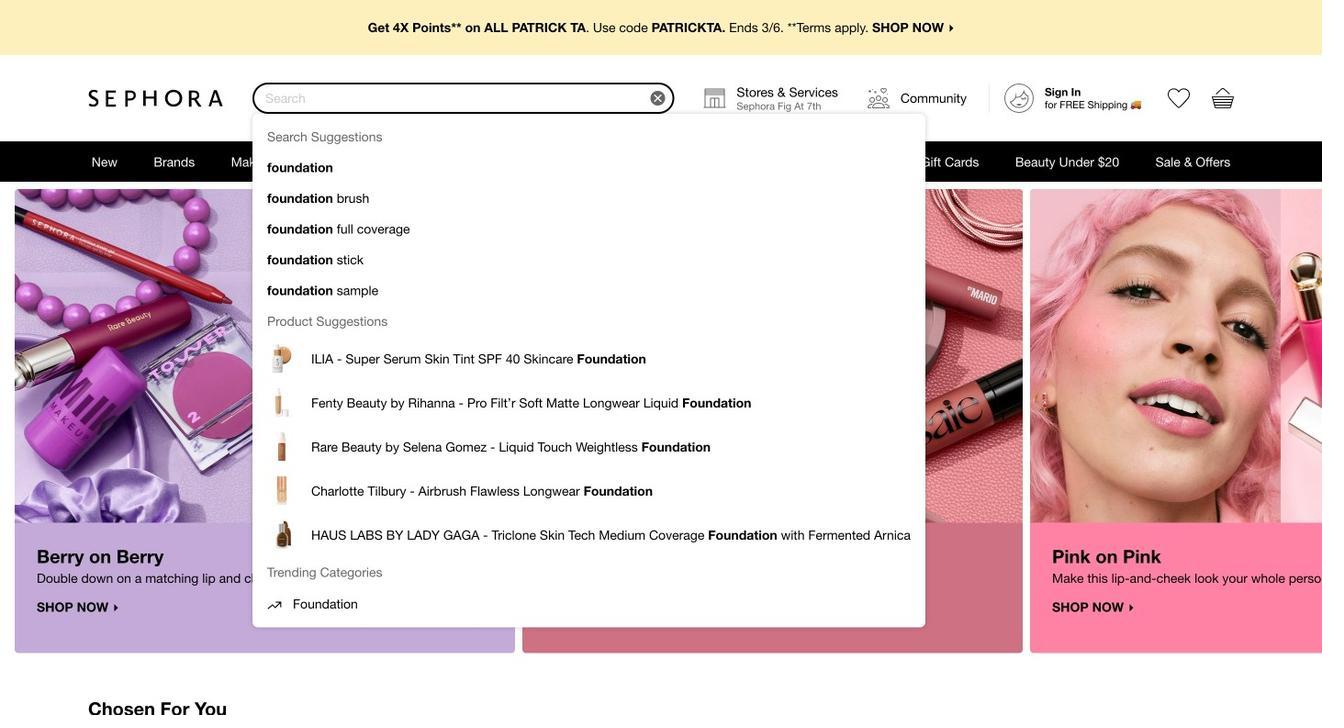 Task type: vqa. For each thing, say whether or not it's contained in the screenshot.
Go To Basket "image"
yes



Task type: describe. For each thing, give the bounding box(es) containing it.
2 option from the top
[[253, 381, 925, 425]]

sephora homepage image
[[88, 89, 223, 107]]

4 option from the top
[[253, 469, 925, 513]]

6 option from the top
[[253, 588, 925, 620]]

3 option from the top
[[253, 425, 925, 469]]



Task type: locate. For each thing, give the bounding box(es) containing it.
None search field
[[253, 83, 925, 628]]

1 option from the top
[[253, 337, 925, 381]]

5 option from the top
[[253, 513, 925, 557]]

go to basket image
[[1212, 87, 1234, 109]]

list box
[[253, 114, 925, 628]]

option
[[253, 337, 925, 381], [253, 381, 925, 425], [253, 425, 925, 469], [253, 469, 925, 513], [253, 513, 925, 557], [253, 588, 925, 620]]

Search search field
[[254, 84, 651, 112]]

None field
[[253, 83, 674, 114]]

clear search input text image
[[654, 95, 662, 102]]



